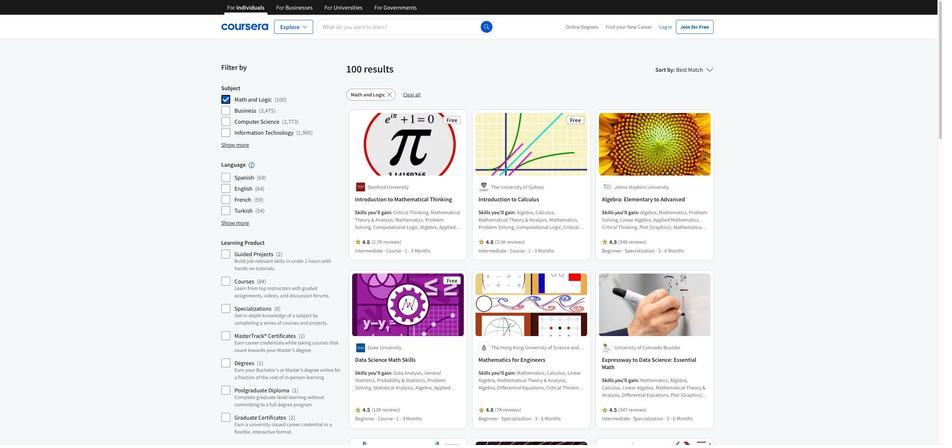 Task type: describe. For each thing, give the bounding box(es) containing it.
1 (4.5 stars) element from the left
[[363, 407, 370, 414]]

What do you want to learn? text field
[[316, 19, 495, 35]]

2 (4.5 stars) element from the left
[[609, 407, 617, 414]]

coursera image
[[221, 21, 268, 33]]



Task type: vqa. For each thing, say whether or not it's contained in the screenshot.
INFORMATION ABOUT THIS FILTER GROUP Icon
yes



Task type: locate. For each thing, give the bounding box(es) containing it.
group
[[221, 84, 342, 137], [221, 161, 342, 216], [221, 239, 342, 439]]

1 group from the top
[[221, 84, 342, 137]]

2 vertical spatial group
[[221, 239, 342, 439]]

(4.8 stars) element
[[363, 239, 370, 246], [486, 239, 494, 246], [609, 239, 617, 246], [486, 407, 494, 414]]

0 vertical spatial group
[[221, 84, 342, 137]]

None search field
[[316, 19, 495, 35]]

0 horizontal spatial (4.5 stars) element
[[363, 407, 370, 414]]

1 horizontal spatial (4.5 stars) element
[[609, 407, 617, 414]]

3 group from the top
[[221, 239, 342, 439]]

1 vertical spatial group
[[221, 161, 342, 216]]

banner navigation
[[221, 0, 423, 20]]

(4.5 stars) element
[[363, 407, 370, 414], [609, 407, 617, 414]]

information about this filter group image
[[249, 163, 255, 169]]

2 group from the top
[[221, 161, 342, 216]]



